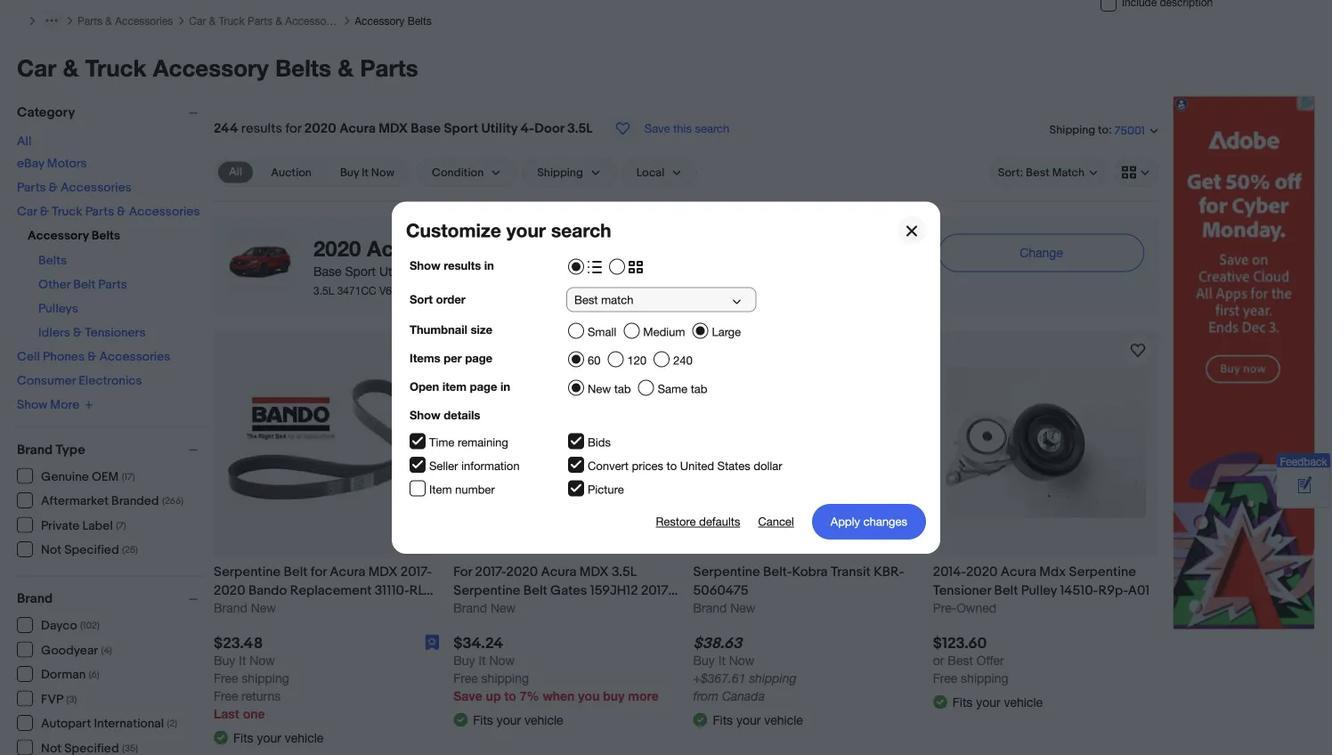 Task type: vqa. For each thing, say whether or not it's contained in the screenshot.
2017- within the Serpentine Belt For Acura Mdx 2017- 2020 Bando Replacement 31110-Rlv- A02
yes



Task type: describe. For each thing, give the bounding box(es) containing it.
states
[[717, 459, 750, 473]]

customize your search dialog
[[0, 0, 1332, 755]]

acura inside the 2014-2020 acura mdx serpentine tensioner belt pulley 14510-r9p-a01 pre-owned
[[1001, 564, 1036, 580]]

0 vertical spatial parts & accessories link
[[77, 14, 173, 27]]

bids
[[588, 435, 611, 449]]

not
[[41, 543, 62, 558]]

goodyear (4)
[[41, 643, 112, 658]]

tensioner
[[933, 583, 991, 599]]

ebay motors parts & accessories car & truck parts & accessories
[[17, 156, 200, 219]]

fvp
[[41, 692, 63, 707]]

cancel button
[[758, 504, 794, 539]]

truck for accessory
[[85, 53, 146, 81]]

2017
[[641, 583, 668, 599]]

serpentine inside serpentine belt-kobra transit kbr- 5060475 brand new
[[693, 564, 760, 580]]

show for show details
[[410, 408, 440, 422]]

pre-
[[933, 600, 957, 615]]

restore defaults button
[[656, 504, 740, 539]]

brand new for $23.48
[[214, 600, 276, 615]]

apply changes
[[831, 514, 907, 528]]

type
[[56, 442, 85, 458]]

remaining
[[458, 435, 508, 449]]

3471cc
[[337, 284, 376, 297]]

car for car & truck accessory belts & parts
[[17, 53, 56, 81]]

restore
[[656, 514, 696, 528]]

240
[[673, 353, 693, 367]]

thumbnail
[[410, 323, 467, 336]]

(25)
[[122, 545, 138, 556]]

genuine
[[41, 469, 89, 484]]

category button
[[17, 105, 206, 121]]

private
[[41, 518, 80, 533]]

kbr-
[[874, 564, 904, 580]]

1 vertical spatial accessory
[[153, 53, 269, 81]]

united
[[680, 459, 714, 473]]

parts inside 'link'
[[248, 14, 273, 27]]

it inside buy it now free shipping free returns last one
[[239, 653, 246, 668]]

buy right auction link
[[340, 165, 359, 179]]

car & truck parts & accessories
[[189, 14, 343, 27]]

category
[[17, 105, 75, 121]]

mdx up "buy it now" link at the left top
[[379, 121, 408, 137]]

to inside dialog
[[667, 459, 677, 473]]

gates
[[550, 583, 587, 599]]

brand type button
[[17, 442, 206, 458]]

search for save this search
[[695, 122, 730, 135]]

same
[[658, 382, 688, 396]]

canada
[[722, 689, 765, 703]]

now inside $38.63 buy it now +$367.61 shipping from canada
[[729, 653, 755, 668]]

0 vertical spatial 3.5l
[[567, 121, 593, 137]]

sport inside 2020 acura mdx base sport utility 4-door 3.5l 3471cc v6 gas sohc naturally aspirated
[[345, 264, 376, 278]]

$23.48
[[214, 634, 263, 653]]

other belt parts link
[[38, 277, 127, 292]]

change button
[[939, 234, 1144, 272]]

r9p-
[[1098, 583, 1128, 599]]

medium
[[643, 325, 685, 339]]

offer
[[977, 653, 1004, 668]]

3.5l inside 2020 acura mdx base sport utility 4-door 3.5l 3471cc v6 gas sohc naturally aspirated
[[313, 284, 334, 297]]

motors
[[47, 156, 87, 171]]

save inside $34.24 buy it now free shipping save up to 7% when you buy more
[[453, 689, 482, 703]]

buy it now free shipping free returns last one
[[214, 653, 289, 721]]

to inside $34.24 buy it now free shipping save up to 7% when you buy more
[[504, 689, 516, 703]]

open
[[410, 380, 439, 393]]

per
[[444, 351, 462, 365]]

+$367.61
[[693, 671, 746, 686]]

fits for and text__icon below from at the bottom
[[713, 712, 733, 727]]

brand type
[[17, 442, 85, 458]]

pulleys link
[[38, 301, 78, 316]]

acura inside serpentine belt for acura mdx 2017- 2020 bando replacement 31110-rlv- a02
[[330, 564, 365, 580]]

new inside customize your search dialog
[[588, 382, 611, 396]]

small
[[588, 325, 616, 339]]

0 vertical spatial in
[[484, 258, 494, 272]]

watch serpentine belt for acura mdx 2017-2020 bando replacement 31110-rlv-a02 image
[[408, 340, 429, 361]]

(102)
[[80, 620, 100, 632]]

2020 up 2019
[[506, 564, 538, 580]]

All selected text field
[[229, 164, 242, 180]]

2014-2020 acura mdx serpentine tensioner belt pulley 14510-r9p-a01 heading
[[933, 564, 1150, 599]]

brand up $23.48
[[214, 600, 247, 615]]

gas
[[395, 284, 417, 297]]

serpentine inside for 2017-2020 acura mdx 3.5l serpentine belt gates 159jh12 2017 2018 2019 2020
[[453, 583, 520, 599]]

aftermarket branded (266)
[[41, 494, 183, 509]]

size
[[471, 323, 493, 336]]

more
[[628, 689, 659, 703]]

open item page in
[[410, 380, 510, 393]]

tab for new tab
[[614, 382, 631, 396]]

and text__icon image down from at the bottom
[[693, 711, 707, 726]]

mdx
[[1039, 564, 1066, 580]]

large
[[712, 325, 741, 339]]

mdx inside for 2017-2020 acura mdx 3.5l serpentine belt gates 159jh12 2017 2018 2019 2020
[[580, 564, 609, 580]]

0 vertical spatial 4-
[[521, 121, 534, 137]]

acura inside 2020 acura mdx base sport utility 4-door 3.5l 3471cc v6 gas sohc naturally aspirated
[[367, 235, 427, 260]]

apply
[[831, 514, 860, 528]]

naturally
[[453, 284, 495, 297]]

acura up buy it now
[[339, 121, 376, 137]]

1 vertical spatial all link
[[218, 162, 253, 183]]

2014-2020 acura mdx serpentine tensioner belt pulley 14510-r9p-a01 pre-owned
[[933, 564, 1150, 615]]

thumbnail size
[[410, 323, 493, 336]]

for
[[453, 564, 472, 580]]

120
[[627, 353, 647, 367]]

customize
[[406, 219, 501, 241]]

2014-2020 acura mdx serpentine tensioner belt pulley 14510-r9p-a01 link
[[933, 563, 1158, 600]]

goodyear
[[41, 643, 98, 658]]

convert
[[588, 459, 629, 473]]

items
[[410, 351, 440, 365]]

2020 inside serpentine belt for acura mdx 2017- 2020 bando replacement 31110-rlv- a02
[[214, 583, 245, 599]]

0 vertical spatial door
[[534, 121, 564, 137]]

idlers
[[38, 325, 70, 340]]

dollar
[[754, 459, 782, 473]]

serpentine belt for acura mdx 2017-2020 bando replacement 31110-rlv-a02 image
[[226, 378, 427, 508]]

2020 right 2019
[[515, 601, 547, 617]]

fits for and text__icon under or
[[953, 694, 973, 709]]

shipping for $38.63
[[749, 671, 797, 686]]

and text__icon image down last
[[214, 729, 228, 743]]

car inside ebay motors parts & accessories car & truck parts & accessories
[[17, 204, 37, 219]]

all inside all link
[[229, 165, 242, 179]]

returns
[[242, 689, 281, 703]]

save this search
[[644, 122, 730, 135]]

rlv-
[[409, 583, 437, 599]]

serpentine belt-kobra transit kbr- 5060475 link
[[693, 563, 919, 600]]

new inside serpentine belt-kobra transit kbr- 5060475 brand new
[[730, 600, 756, 615]]

label
[[82, 518, 113, 533]]

2020 inside 2020 acura mdx base sport utility 4-door 3.5l 3471cc v6 gas sohc naturally aspirated
[[313, 235, 361, 260]]

vehicle for and text__icon below last
[[285, 730, 324, 745]]

serpentine inside the 2014-2020 acura mdx serpentine tensioner belt pulley 14510-r9p-a01 pre-owned
[[1069, 564, 1136, 580]]

(266)
[[162, 496, 183, 507]]

brand inside serpentine belt-kobra transit kbr- 5060475 brand new
[[693, 600, 727, 615]]

consumer electronics link
[[17, 373, 142, 388]]

accessories inside 'cell phones & accessories consumer electronics'
[[99, 349, 170, 364]]

replacement
[[290, 583, 372, 599]]

(4)
[[101, 645, 112, 656]]

0 vertical spatial car & truck parts & accessories link
[[189, 14, 343, 27]]

items per page
[[410, 351, 493, 365]]

pulleys
[[38, 301, 78, 316]]

for for belt
[[311, 564, 327, 580]]

a01
[[1128, 583, 1150, 599]]

time remaining
[[429, 435, 508, 449]]

show results in
[[410, 258, 494, 272]]

serpentine belt-kobra transit kbr- 5060475 brand new
[[693, 564, 904, 615]]

brand new for $34.24
[[453, 600, 516, 615]]

14510-
[[1060, 583, 1098, 599]]



Task type: locate. For each thing, give the bounding box(es) containing it.
in right item
[[500, 380, 510, 393]]

truck up the "car & truck accessory belts & parts"
[[219, 14, 245, 27]]

show up sohc
[[410, 258, 440, 272]]

you
[[578, 689, 600, 703]]

mdx up the naturally
[[433, 235, 482, 260]]

1 horizontal spatial 4-
[[521, 121, 534, 137]]

all down 244 on the left
[[229, 165, 242, 179]]

apply changes button
[[812, 504, 926, 539]]

belt-
[[763, 564, 792, 580]]

31110-
[[375, 583, 409, 599]]

0 horizontal spatial 4-
[[414, 264, 426, 278]]

belts link
[[38, 253, 67, 268]]

dorman
[[41, 667, 86, 683]]

buy inside buy it now free shipping free returns last one
[[214, 653, 235, 668]]

1 brand new from the left
[[214, 600, 276, 615]]

car for car & truck parts & accessories
[[189, 14, 206, 27]]

and text__icon image
[[933, 693, 947, 708], [453, 711, 468, 726], [693, 711, 707, 726], [214, 729, 228, 743]]

restore defaults
[[656, 514, 740, 528]]

2020 acura mdx base sport utility 4-door 3.5l 3471cc v6 gas sohc naturally aspirated
[[313, 235, 544, 297]]

your down canada
[[736, 712, 761, 727]]

now up returns
[[249, 653, 275, 668]]

0 vertical spatial sport
[[444, 121, 478, 137]]

2020 inside the 2014-2020 acura mdx serpentine tensioner belt pulley 14510-r9p-a01 pre-owned
[[966, 564, 998, 580]]

belts inside 'link'
[[408, 14, 432, 27]]

1 vertical spatial parts & accessories link
[[17, 180, 132, 195]]

it inside $38.63 buy it now +$367.61 shipping from canada
[[718, 653, 726, 668]]

it up returns
[[239, 653, 246, 668]]

1 horizontal spatial all
[[229, 165, 242, 179]]

results for in
[[444, 258, 481, 272]]

now inside $34.24 buy it now free shipping save up to 7% when you buy more
[[489, 653, 515, 668]]

show down consumer
[[17, 397, 47, 412]]

0 horizontal spatial all
[[17, 134, 32, 149]]

for for results
[[285, 121, 301, 137]]

2 shipping from the left
[[481, 671, 529, 686]]

base inside 2020 acura mdx base sport utility 4-door 3.5l 3471cc v6 gas sohc naturally aspirated
[[313, 264, 342, 278]]

2 horizontal spatial truck
[[219, 14, 245, 27]]

sort order
[[410, 292, 466, 306]]

dayco (102)
[[41, 618, 100, 634]]

not specified (25)
[[41, 543, 138, 558]]

all link up ebay
[[17, 134, 32, 149]]

show for show more
[[17, 397, 47, 412]]

0 vertical spatial car
[[189, 14, 206, 27]]

acura up pulley
[[1001, 564, 1036, 580]]

page for item
[[470, 380, 497, 393]]

0 vertical spatial accessory belts
[[355, 14, 432, 27]]

mdx up "31110-"
[[368, 564, 398, 580]]

2014-2020 acura mdx serpentine tensioner belt pulley 14510-r9p-a01 image
[[946, 367, 1146, 518]]

vehicle for and text__icon underneath $34.24
[[525, 712, 563, 727]]

advertisement region
[[1173, 96, 1315, 630]]

fits
[[953, 694, 973, 709], [473, 712, 493, 727], [713, 712, 733, 727], [233, 730, 253, 745]]

acura
[[339, 121, 376, 137], [367, 235, 427, 260], [330, 564, 365, 580], [541, 564, 577, 580], [1001, 564, 1036, 580]]

0 vertical spatial all
[[17, 134, 32, 149]]

brand down 5060475
[[693, 600, 727, 615]]

1 horizontal spatial tab
[[691, 382, 707, 396]]

item number
[[429, 482, 495, 496]]

1 vertical spatial page
[[470, 380, 497, 393]]

free inside the $123.60 or best offer free shipping
[[933, 671, 957, 686]]

buy
[[340, 165, 359, 179], [214, 653, 235, 668], [453, 653, 475, 668], [693, 653, 715, 668]]

0 vertical spatial truck
[[219, 14, 245, 27]]

all link down 244 on the left
[[218, 162, 253, 183]]

it down the 2018
[[479, 653, 486, 668]]

buy down a02
[[214, 653, 235, 668]]

car & truck accessory belts & parts
[[17, 53, 418, 81]]

truck down motors
[[52, 204, 82, 219]]

1 horizontal spatial sport
[[444, 121, 478, 137]]

change
[[1020, 245, 1063, 260]]

acura up replacement
[[330, 564, 365, 580]]

2019
[[484, 601, 512, 617]]

tab down 120
[[614, 382, 631, 396]]

2017- inside serpentine belt for acura mdx 2017- 2020 bando replacement 31110-rlv- a02
[[401, 564, 432, 580]]

search for customize your search
[[551, 219, 611, 241]]

0 horizontal spatial truck
[[52, 204, 82, 219]]

mdx inside serpentine belt for acura mdx 2017- 2020 bando replacement 31110-rlv- a02
[[368, 564, 398, 580]]

mdx inside 2020 acura mdx base sport utility 4-door 3.5l 3471cc v6 gas sohc naturally aspirated
[[433, 235, 482, 260]]

shipping up the up
[[481, 671, 529, 686]]

v6
[[379, 284, 392, 297]]

or
[[933, 653, 944, 668]]

2 vertical spatial truck
[[52, 204, 82, 219]]

1 vertical spatial in
[[500, 380, 510, 393]]

0 horizontal spatial results
[[241, 121, 282, 137]]

serpentine up 2019
[[453, 583, 520, 599]]

1 horizontal spatial accessory
[[153, 53, 269, 81]]

shipping for $123.60
[[961, 671, 1008, 686]]

fits your vehicle down one
[[233, 730, 324, 745]]

buy down the 2018
[[453, 653, 475, 668]]

1 horizontal spatial in
[[500, 380, 510, 393]]

1 horizontal spatial all link
[[218, 162, 253, 183]]

for 2017-2020 acura mdx 3.5l serpentine belt gates 159jh12 2017 2018 2019 2020 heading
[[453, 564, 678, 617]]

2020 up a02
[[214, 583, 245, 599]]

brand left type on the bottom
[[17, 442, 53, 458]]

0 horizontal spatial all link
[[17, 134, 32, 149]]

belt inside for 2017-2020 acura mdx 3.5l serpentine belt gates 159jh12 2017 2018 2019 2020
[[523, 583, 547, 599]]

seller
[[429, 459, 458, 473]]

watch for 2017-2020 acura mdx 3.5l serpentine belt gates 159jh12 2017 2018 2019 2020 image
[[648, 340, 669, 361]]

2020
[[304, 121, 336, 137], [313, 235, 361, 260], [506, 564, 538, 580], [966, 564, 998, 580], [214, 583, 245, 599], [515, 601, 547, 617]]

results for for
[[241, 121, 282, 137]]

buy it now
[[340, 165, 394, 179]]

cell phones & accessories link
[[17, 349, 170, 364]]

your inside dialog
[[506, 219, 546, 241]]

fits down the up
[[473, 712, 493, 727]]

fits for and text__icon underneath $34.24
[[473, 712, 493, 727]]

truck for parts
[[219, 14, 245, 27]]

search inside button
[[695, 122, 730, 135]]

vehicle down buy it now free shipping free returns last one
[[285, 730, 324, 745]]

2020 up tensioner
[[966, 564, 998, 580]]

3.5l inside for 2017-2020 acura mdx 3.5l serpentine belt gates 159jh12 2017 2018 2019 2020
[[612, 564, 637, 580]]

vehicle down offer
[[1004, 694, 1043, 709]]

search inside dialog
[[551, 219, 611, 241]]

(3)
[[66, 694, 77, 705]]

1 tab from the left
[[614, 382, 631, 396]]

vehicle down canada
[[764, 712, 803, 727]]

results inside customize your search dialog
[[444, 258, 481, 272]]

car inside 'link'
[[189, 14, 206, 27]]

autopart
[[41, 716, 91, 732]]

shipping inside the $123.60 or best offer free shipping
[[961, 671, 1008, 686]]

1 shipping from the left
[[242, 671, 289, 686]]

0 vertical spatial utility
[[481, 121, 518, 137]]

0 horizontal spatial brand new
[[214, 600, 276, 615]]

your down the up
[[497, 712, 521, 727]]

brand new down the bando
[[214, 600, 276, 615]]

& inside 'cell phones & accessories consumer electronics'
[[87, 349, 96, 364]]

serpentine inside serpentine belt for acura mdx 2017- 2020 bando replacement 31110-rlv- a02
[[214, 564, 281, 580]]

car & truck parts & accessories link up the "car & truck accessory belts & parts"
[[189, 14, 343, 27]]

truck inside 'link'
[[219, 14, 245, 27]]

order
[[436, 292, 466, 306]]

0 horizontal spatial search
[[551, 219, 611, 241]]

2017- inside for 2017-2020 acura mdx 3.5l serpentine belt gates 159jh12 2017 2018 2019 2020
[[475, 564, 506, 580]]

1 vertical spatial car
[[17, 53, 56, 81]]

utility inside 2020 acura mdx base sport utility 4-door 3.5l 3471cc v6 gas sohc naturally aspirated
[[379, 264, 411, 278]]

and text__icon image down $34.24
[[453, 711, 468, 726]]

bando
[[248, 583, 287, 599]]

vehicle down 7%
[[525, 712, 563, 727]]

to right the up
[[504, 689, 516, 703]]

cancel
[[758, 514, 794, 528]]

0 vertical spatial for
[[285, 121, 301, 137]]

in up the naturally
[[484, 258, 494, 272]]

save left this
[[644, 122, 670, 135]]

details
[[444, 408, 480, 422]]

1 vertical spatial results
[[444, 258, 481, 272]]

2017-
[[401, 564, 432, 580], [475, 564, 506, 580]]

0 horizontal spatial utility
[[379, 264, 411, 278]]

0 vertical spatial to
[[667, 459, 677, 473]]

defaults
[[699, 514, 740, 528]]

results up the naturally
[[444, 258, 481, 272]]

2017- up rlv-
[[401, 564, 432, 580]]

fits your vehicle down canada
[[713, 712, 803, 727]]

0 horizontal spatial for
[[285, 121, 301, 137]]

0 horizontal spatial in
[[484, 258, 494, 272]]

save left the up
[[453, 689, 482, 703]]

truck up "category" dropdown button
[[85, 53, 146, 81]]

all up ebay
[[17, 134, 32, 149]]

0 horizontal spatial accessory
[[28, 228, 89, 243]]

brand down for
[[453, 600, 487, 615]]

0 vertical spatial search
[[695, 122, 730, 135]]

1 vertical spatial for
[[311, 564, 327, 580]]

belt right other
[[73, 277, 96, 292]]

now up the up
[[489, 653, 515, 668]]

1 horizontal spatial brand new
[[453, 600, 516, 615]]

2020 up the auction
[[304, 121, 336, 137]]

acura up "gas"
[[367, 235, 427, 260]]

0 horizontal spatial door
[[426, 264, 453, 278]]

1 vertical spatial to
[[504, 689, 516, 703]]

belt up the bando
[[284, 564, 308, 580]]

seller information
[[429, 459, 520, 473]]

2 horizontal spatial 3.5l
[[612, 564, 637, 580]]

shipping up canada
[[749, 671, 797, 686]]

brand up the 'dayco'
[[17, 591, 53, 607]]

it inside $34.24 buy it now free shipping save up to 7% when you buy more
[[479, 653, 486, 668]]

sohc
[[420, 284, 450, 297]]

tab
[[614, 382, 631, 396], [691, 382, 707, 396]]

serpentine belt for acura mdx 2017- 2020 bando replacement 31110-rlv- a02
[[214, 564, 437, 617]]

same tab
[[658, 382, 707, 396]]

belt inside serpentine belt for acura mdx 2017- 2020 bando replacement 31110-rlv- a02
[[284, 564, 308, 580]]

0 horizontal spatial base
[[313, 264, 342, 278]]

1 horizontal spatial 3.5l
[[567, 121, 593, 137]]

0 vertical spatial save
[[644, 122, 670, 135]]

show down open
[[410, 408, 440, 422]]

0 horizontal spatial tab
[[614, 382, 631, 396]]

1 vertical spatial accessory belts
[[28, 228, 120, 243]]

serpentine belt for acura mdx 2017- 2020 bando replacement 31110-rlv- a02 link
[[214, 563, 439, 617]]

show for show results in
[[410, 258, 440, 272]]

fits down one
[[233, 730, 253, 745]]

1 vertical spatial 3.5l
[[313, 284, 334, 297]]

ebay
[[17, 156, 44, 171]]

2 2017- from the left
[[475, 564, 506, 580]]

belt left pulley
[[994, 583, 1018, 599]]

0 vertical spatial base
[[411, 121, 441, 137]]

vehicle for and text__icon under or
[[1004, 694, 1043, 709]]

(17)
[[122, 471, 135, 483]]

2 tab from the left
[[691, 382, 707, 396]]

1 vertical spatial car & truck parts & accessories link
[[17, 204, 200, 219]]

0 horizontal spatial 3.5l
[[313, 284, 334, 297]]

belt left gates
[[523, 583, 547, 599]]

shipping inside $34.24 buy it now free shipping save up to 7% when you buy more
[[481, 671, 529, 686]]

1 horizontal spatial 2017-
[[475, 564, 506, 580]]

it up +$367.61 at the right of page
[[718, 653, 726, 668]]

0 horizontal spatial accessory belts
[[28, 228, 120, 243]]

0 vertical spatial results
[[241, 121, 282, 137]]

new
[[588, 382, 611, 396], [251, 600, 276, 615], [491, 600, 516, 615], [730, 600, 756, 615]]

1 vertical spatial all
[[229, 165, 242, 179]]

specified
[[64, 543, 119, 558]]

buy inside $38.63 buy it now +$367.61 shipping from canada
[[693, 653, 715, 668]]

1 vertical spatial sport
[[345, 264, 376, 278]]

parts inside belts other belt parts pulleys idlers & tensioners
[[98, 277, 127, 292]]

vehicle
[[1004, 694, 1043, 709], [525, 712, 563, 727], [764, 712, 803, 727], [285, 730, 324, 745]]

0 horizontal spatial save
[[453, 689, 482, 703]]

(7)
[[116, 520, 126, 532]]

watch 2014-2020 acura mdx serpentine tensioner belt pulley 14510-r9p-a01 image
[[1127, 340, 1149, 361]]

this
[[673, 122, 692, 135]]

tab for same tab
[[691, 382, 707, 396]]

new down 5060475
[[730, 600, 756, 615]]

search
[[695, 122, 730, 135], [551, 219, 611, 241]]

door
[[534, 121, 564, 137], [426, 264, 453, 278]]

2 horizontal spatial accessory
[[355, 14, 405, 27]]

buy inside $34.24 buy it now free shipping save up to 7% when you buy more
[[453, 653, 475, 668]]

for up replacement
[[311, 564, 327, 580]]

1 horizontal spatial accessory belts
[[355, 14, 432, 27]]

aftermarket
[[41, 494, 109, 509]]

4-
[[521, 121, 534, 137], [414, 264, 426, 278]]

serpentine up r9p-
[[1069, 564, 1136, 580]]

fits for and text__icon below last
[[233, 730, 253, 745]]

$38.63 buy it now +$367.61 shipping from canada
[[693, 634, 797, 703]]

acura up gates
[[541, 564, 577, 580]]

1 vertical spatial base
[[313, 264, 342, 278]]

for 2017-2020 acura mdx 3.5l serpentine belt gates 159jh12 2017 2018 2019 2020
[[453, 564, 668, 617]]

now down 244 results for 2020 acura mdx base sport utility 4-door 3.5l
[[371, 165, 394, 179]]

picture
[[588, 482, 624, 496]]

parts & accessories
[[77, 14, 173, 27]]

1 horizontal spatial utility
[[481, 121, 518, 137]]

now up +$367.61 at the right of page
[[729, 653, 755, 668]]

in
[[484, 258, 494, 272], [500, 380, 510, 393]]

fits your vehicle down offer
[[953, 694, 1043, 709]]

1 vertical spatial truck
[[85, 53, 146, 81]]

1 horizontal spatial results
[[444, 258, 481, 272]]

for inside serpentine belt for acura mdx 2017- 2020 bando replacement 31110-rlv- a02
[[311, 564, 327, 580]]

2 vertical spatial 3.5l
[[612, 564, 637, 580]]

1 vertical spatial save
[[453, 689, 482, 703]]

244 results for 2020 acura mdx base sport utility 4-door 3.5l
[[214, 121, 593, 137]]

2 vertical spatial car
[[17, 204, 37, 219]]

serpentine belt for acura mdx 2017- 2020 bando replacement 31110-rlv- a02 heading
[[214, 564, 437, 617]]

1 horizontal spatial for
[[311, 564, 327, 580]]

4 shipping from the left
[[961, 671, 1008, 686]]

auction link
[[260, 162, 322, 183]]

& inside belts other belt parts pulleys idlers & tensioners
[[73, 325, 82, 340]]

shipping inside $38.63 buy it now +$367.61 shipping from canada
[[749, 671, 797, 686]]

2017- right for
[[475, 564, 506, 580]]

page right item
[[470, 380, 497, 393]]

for 2017-2020 acura mdx 3.5l serpentine belt gates 159jh12 2017 2018 2019 2020 image
[[517, 342, 616, 543]]

serpentine belt-kobra transit kbr-5060475 image
[[706, 342, 906, 543]]

a02
[[214, 601, 239, 617]]

car & truck parts & accessories link down motors
[[17, 204, 200, 219]]

shipping for $34.24
[[481, 671, 529, 686]]

1 horizontal spatial save
[[644, 122, 670, 135]]

(35) link
[[17, 740, 138, 755]]

brand new up $34.24
[[453, 600, 516, 615]]

best
[[948, 653, 973, 668]]

belt
[[73, 277, 96, 292], [284, 564, 308, 580], [523, 583, 547, 599], [994, 583, 1018, 599]]

belt inside belts other belt parts pulleys idlers & tensioners
[[73, 277, 96, 292]]

shipping up returns
[[242, 671, 289, 686]]

car down ebay
[[17, 204, 37, 219]]

from
[[693, 689, 719, 703]]

feedback
[[1280, 455, 1327, 467]]

prices
[[632, 459, 663, 473]]

0 vertical spatial all link
[[17, 134, 32, 149]]

buy it now link
[[329, 162, 405, 183]]

new right the 2018
[[491, 600, 516, 615]]

1 horizontal spatial search
[[695, 122, 730, 135]]

results right 244 on the left
[[241, 121, 282, 137]]

buy up +$367.61 at the right of page
[[693, 653, 715, 668]]

page for per
[[465, 351, 493, 365]]

your down offer
[[976, 694, 1001, 709]]

0 horizontal spatial 2017-
[[401, 564, 432, 580]]

for 2017-2020 acura mdx 3.5l serpentine belt gates 159jh12 2017 2018 2019 2020 link
[[453, 563, 679, 617]]

belts other belt parts pulleys idlers & tensioners
[[38, 253, 146, 340]]

$123.60 or best offer free shipping
[[933, 634, 1008, 686]]

2020 up 3471cc
[[313, 235, 361, 260]]

belt inside the 2014-2020 acura mdx serpentine tensioner belt pulley 14510-r9p-a01 pre-owned
[[994, 583, 1018, 599]]

4- inside 2020 acura mdx base sport utility 4-door 3.5l 3471cc v6 gas sohc naturally aspirated
[[414, 264, 426, 278]]

and text__icon image down or
[[933, 693, 947, 708]]

page right per
[[465, 351, 493, 365]]

1 horizontal spatial base
[[411, 121, 441, 137]]

accessory inside 'link'
[[355, 14, 405, 27]]

tab right 'same'
[[691, 382, 707, 396]]

free inside $34.24 buy it now free shipping save up to 7% when you buy more
[[453, 671, 478, 686]]

serpentine belt-kobra transit kbr- 5060475 heading
[[693, 564, 904, 599]]

1 vertical spatial door
[[426, 264, 453, 278]]

car up the "car & truck accessory belts & parts"
[[189, 14, 206, 27]]

it down 244 results for 2020 acura mdx base sport utility 4-door 3.5l
[[362, 165, 369, 179]]

serpentine up the bando
[[214, 564, 281, 580]]

fits your vehicle down 7%
[[473, 712, 563, 727]]

belts inside belts other belt parts pulleys idlers & tensioners
[[38, 253, 67, 268]]

3 shipping from the left
[[749, 671, 797, 686]]

for
[[285, 121, 301, 137], [311, 564, 327, 580]]

sort
[[410, 292, 433, 306]]

save inside button
[[644, 122, 670, 135]]

0 vertical spatial accessory
[[355, 14, 405, 27]]

other
[[38, 277, 70, 292]]

your down one
[[257, 730, 281, 745]]

for up auction link
[[285, 121, 301, 137]]

changes
[[863, 514, 907, 528]]

vehicle for and text__icon below from at the bottom
[[764, 712, 803, 727]]

tensioners
[[85, 325, 146, 340]]

your up aspirated
[[506, 219, 546, 241]]

0 vertical spatial page
[[465, 351, 493, 365]]

1 horizontal spatial truck
[[85, 53, 146, 81]]

car up category
[[17, 53, 56, 81]]

aspirated
[[498, 284, 544, 297]]

2 vertical spatial accessory
[[28, 228, 89, 243]]

1 vertical spatial search
[[551, 219, 611, 241]]

shipping down offer
[[961, 671, 1008, 686]]

serpentine up 5060475
[[693, 564, 760, 580]]

truck inside ebay motors parts & accessories car & truck parts & accessories
[[52, 204, 82, 219]]

2 brand new from the left
[[453, 600, 516, 615]]

acura inside for 2017-2020 acura mdx 3.5l serpentine belt gates 159jh12 2017 2018 2019 2020
[[541, 564, 577, 580]]

door inside 2020 acura mdx base sport utility 4-door 3.5l 3471cc v6 gas sohc naturally aspirated
[[426, 264, 453, 278]]

now inside buy it now free shipping free returns last one
[[249, 653, 275, 668]]

0 horizontal spatial to
[[504, 689, 516, 703]]

fits down from at the bottom
[[713, 712, 733, 727]]

fits down best
[[953, 694, 973, 709]]

1 horizontal spatial door
[[534, 121, 564, 137]]

1 2017- from the left
[[401, 564, 432, 580]]

accessory
[[355, 14, 405, 27], [153, 53, 269, 81], [28, 228, 89, 243]]

new down the bando
[[251, 600, 276, 615]]

1 vertical spatial utility
[[379, 264, 411, 278]]

new down 60
[[588, 382, 611, 396]]

1 horizontal spatial to
[[667, 459, 677, 473]]

1 vertical spatial 4-
[[414, 264, 426, 278]]

0 horizontal spatial sport
[[345, 264, 376, 278]]

shipping inside buy it now free shipping free returns last one
[[242, 671, 289, 686]]



